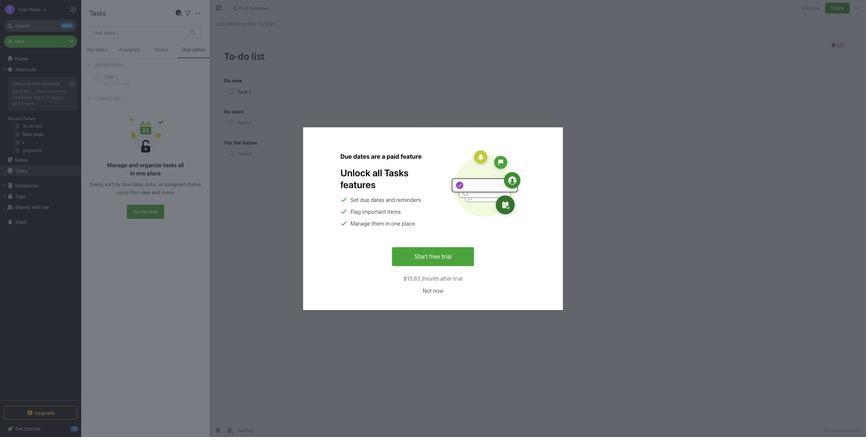 Task type: locate. For each thing, give the bounding box(es) containing it.
notebooks
[[15, 183, 39, 189]]

0 vertical spatial and
[[129, 162, 138, 168]]

tasks down 'paid' at top
[[384, 167, 409, 178]]

the right 'for'
[[135, 46, 143, 52]]

0 horizontal spatial in
[[355, 212, 359, 218]]

manage down 1
[[351, 221, 370, 227]]

1 vertical spatial 4
[[389, 212, 392, 218]]

all inside manage and organize tasks all in one place
[[178, 162, 184, 168]]

are
[[371, 153, 380, 160]]

0 vertical spatial on
[[241, 21, 247, 27]]

a left few
[[90, 54, 92, 59]]

1 vertical spatial due
[[340, 153, 352, 160]]

a right are
[[382, 153, 385, 160]]

1 vertical spatial minutes
[[95, 100, 111, 105]]

or for assigned
[[158, 181, 163, 187]]

1 vertical spatial and
[[152, 189, 160, 196]]

to
[[60, 95, 64, 100]]

features
[[340, 179, 376, 190]]

1 vertical spatial ago
[[112, 100, 119, 105]]

tag
[[52, 95, 58, 100]]

share button
[[825, 3, 850, 14]]

0 vertical spatial one
[[136, 171, 146, 177]]

1 horizontal spatial on
[[241, 21, 247, 27]]

in left 1
[[355, 212, 359, 218]]

1 horizontal spatial nov
[[248, 21, 257, 27]]

1 horizontal spatial do
[[108, 46, 114, 52]]

1 vertical spatial note,
[[145, 181, 157, 187]]

a up tag
[[53, 89, 56, 94]]

1 horizontal spatial one
[[391, 221, 400, 227]]

notes inside button
[[155, 46, 168, 52]]

4 left notes
[[89, 21, 92, 27]]

trash link
[[0, 217, 81, 228]]

add your first shortcut
[[12, 81, 60, 86]]

notebook,
[[12, 95, 33, 100]]

nov
[[248, 21, 257, 27], [90, 182, 98, 187]]

in
[[130, 171, 135, 177], [386, 221, 390, 227]]

notes link
[[0, 155, 81, 165]]

shortcuts button
[[0, 64, 81, 75]]

dates inside button
[[193, 46, 205, 52]]

group
[[0, 75, 81, 157]]

list
[[105, 39, 111, 44]]

tasks right organize
[[163, 162, 177, 168]]

0 horizontal spatial or
[[46, 95, 50, 100]]

trial
[[442, 253, 452, 260], [453, 276, 463, 282]]

or left tag
[[46, 95, 50, 100]]

note, up to
[[57, 89, 67, 94]]

notes
[[96, 7, 114, 15], [155, 46, 168, 52], [23, 116, 35, 121], [15, 157, 28, 163]]

in for in 1 hour
[[355, 212, 359, 218]]

repeat
[[446, 195, 462, 201]]

trash
[[15, 219, 27, 225]]

ago
[[118, 54, 125, 59], [112, 100, 119, 105]]

or inside easily sort by due date, note, or assigned status using this view and more.
[[158, 181, 163, 187]]

free inside button
[[149, 209, 158, 215]]

note, up view
[[145, 181, 157, 187]]

flag important items
[[351, 209, 401, 215]]

ago down here
[[112, 100, 119, 105]]

and inside easily sort by due date, note, or assigned status using this view and more.
[[152, 189, 160, 196]]

0 vertical spatial due
[[182, 46, 191, 52]]

easily sort by due date, note, or assigned status using this view and more.
[[90, 181, 201, 196]]

due inside button
[[182, 46, 191, 52]]

nov left 17,
[[248, 21, 257, 27]]

now
[[97, 46, 106, 52], [433, 288, 443, 294]]

0 horizontal spatial tasks
[[15, 168, 27, 174]]

1 horizontal spatial and
[[152, 189, 160, 196]]

free right start
[[429, 253, 440, 260]]

new task image
[[175, 9, 183, 17]]

1 vertical spatial tasks
[[163, 162, 177, 168]]

Search text field
[[9, 20, 72, 32]]

the left ...
[[23, 89, 30, 94]]

icon
[[37, 89, 46, 94]]

14
[[99, 182, 103, 187]]

1 horizontal spatial place
[[402, 221, 415, 227]]

1 vertical spatial trial
[[453, 276, 463, 282]]

0 vertical spatial or
[[46, 95, 50, 100]]

due up unlock
[[340, 153, 352, 160]]

try for free
[[133, 209, 158, 215]]

add
[[12, 101, 20, 106]]

1 vertical spatial a
[[53, 89, 56, 94]]

manage inside manage and organize tasks all in one place
[[107, 162, 127, 168]]

free inside button
[[429, 253, 440, 260]]

0 horizontal spatial nov
[[90, 182, 98, 187]]

0 horizontal spatial one
[[136, 171, 146, 177]]

0 vertical spatial free
[[149, 209, 158, 215]]

1 vertical spatial place
[[402, 221, 415, 227]]

expand tags image
[[2, 194, 7, 199]]

0 vertical spatial the
[[135, 46, 143, 52]]

0 vertical spatial place
[[147, 171, 161, 177]]

upgrade
[[35, 411, 55, 416]]

one up date,
[[136, 171, 146, 177]]

dates for due dates
[[193, 46, 205, 52]]

tree
[[0, 53, 81, 401]]

0 vertical spatial dates
[[193, 46, 205, 52]]

0 vertical spatial due
[[122, 181, 131, 187]]

in up date,
[[130, 171, 135, 177]]

or inside "icon on a note, notebook, stack or tag to add it here."
[[46, 95, 50, 100]]

or
[[46, 95, 50, 100], [158, 181, 163, 187]]

and right view
[[152, 189, 160, 196]]

0 horizontal spatial manage
[[107, 162, 127, 168]]

and left organize
[[129, 162, 138, 168]]

2 horizontal spatial and
[[386, 197, 395, 203]]

0 horizontal spatial trial
[[442, 253, 452, 260]]

0 horizontal spatial place
[[147, 171, 161, 177]]

1 vertical spatial dates
[[353, 153, 370, 160]]

first notebook button
[[231, 3, 272, 13]]

notes up notes
[[96, 7, 114, 15]]

due dates are a paid feature
[[340, 153, 422, 160]]

1 horizontal spatial manage
[[351, 221, 370, 227]]

1 horizontal spatial tasks
[[163, 162, 177, 168]]

0 horizontal spatial note,
[[57, 89, 67, 94]]

click the ...
[[12, 89, 36, 94]]

in inside manage and organize tasks all in one place
[[130, 171, 135, 177]]

0 horizontal spatial free
[[149, 209, 158, 215]]

1 vertical spatial manage
[[351, 221, 370, 227]]

place down hours
[[402, 221, 415, 227]]

nov left 14
[[90, 182, 98, 187]]

free right for
[[149, 209, 158, 215]]

one
[[136, 171, 146, 177], [391, 221, 400, 227]]

1 horizontal spatial due
[[340, 153, 352, 160]]

ago down soon
[[118, 54, 125, 59]]

2 vertical spatial a
[[382, 153, 385, 160]]

2 horizontal spatial dates
[[371, 197, 384, 203]]

tasks down do
[[95, 46, 108, 52]]

due
[[182, 46, 191, 52], [340, 153, 352, 160]]

tomorrow
[[378, 195, 400, 201]]

1
[[360, 212, 362, 218]]

on inside note window "element"
[[241, 21, 247, 27]]

little
[[94, 86, 104, 92]]

0 vertical spatial note,
[[57, 89, 67, 94]]

place inside manage and organize tasks all in one place
[[147, 171, 161, 177]]

not now link
[[423, 287, 443, 295]]

all
[[824, 428, 829, 434]]

due right 'notes' button
[[182, 46, 191, 52]]

all changes saved
[[824, 428, 861, 434]]

the inside to-do list do now do soon for the future
[[135, 46, 143, 52]]

1 horizontal spatial the
[[135, 46, 143, 52]]

manage for manage and organize tasks all in one place
[[107, 162, 127, 168]]

0 horizontal spatial and
[[129, 162, 138, 168]]

tasks inside unlock all tasks features
[[384, 167, 409, 178]]

0 vertical spatial in
[[130, 171, 135, 177]]

1 in from the left
[[355, 212, 359, 218]]

0 horizontal spatial now
[[97, 46, 106, 52]]

0 horizontal spatial due
[[122, 181, 131, 187]]

new button
[[4, 36, 77, 48]]

0 horizontal spatial the
[[23, 89, 30, 94]]

0 vertical spatial tasks
[[95, 46, 108, 52]]

group containing add your first shortcut
[[0, 75, 81, 157]]

1 horizontal spatial 4
[[389, 212, 392, 218]]

1 vertical spatial on
[[47, 89, 52, 94]]

on inside "icon on a note, notebook, stack or tag to add it here."
[[47, 89, 52, 94]]

place down organize
[[147, 171, 161, 177]]

0 horizontal spatial in
[[130, 171, 135, 177]]

1 horizontal spatial tasks
[[89, 9, 106, 17]]

0 horizontal spatial all
[[178, 162, 184, 168]]

4 left hours
[[389, 212, 392, 218]]

1 vertical spatial one
[[391, 221, 400, 227]]

1 horizontal spatial all
[[372, 167, 382, 178]]

4
[[89, 21, 92, 27], [389, 212, 392, 218]]

one down in 4 hours button at left
[[391, 221, 400, 227]]

trial right after
[[453, 276, 463, 282]]

shared
[[15, 205, 30, 210]]

shortcuts
[[15, 66, 36, 72]]

2 do from the left
[[108, 46, 114, 52]]

set
[[351, 197, 359, 203]]

bit
[[105, 86, 111, 92]]

my tasks
[[87, 46, 108, 52]]

do down list
[[108, 46, 114, 52]]

0 vertical spatial now
[[97, 46, 106, 52]]

2 in from the left
[[384, 212, 388, 218]]

my
[[87, 46, 94, 52]]

tags button
[[0, 191, 81, 202]]

1 vertical spatial nov
[[90, 182, 98, 187]]

1 horizontal spatial a
[[90, 54, 92, 59]]

1 horizontal spatial due
[[360, 197, 369, 203]]

Note Editor text field
[[210, 32, 866, 424]]

due right set
[[360, 197, 369, 203]]

1 horizontal spatial trial
[[453, 276, 463, 282]]

page
[[102, 79, 113, 85]]

date,
[[132, 181, 144, 187]]

nov inside note window "element"
[[248, 21, 257, 27]]

all up assigned
[[178, 162, 184, 168]]

0 vertical spatial trial
[[442, 253, 452, 260]]

and up "items"
[[386, 197, 395, 203]]

0 vertical spatial a
[[90, 54, 92, 59]]

add tag image
[[226, 427, 234, 435]]

trial up after
[[442, 253, 452, 260]]

0 horizontal spatial tasks
[[95, 46, 108, 52]]

home
[[15, 56, 28, 61]]

edited
[[226, 21, 240, 27]]

home link
[[0, 53, 81, 64]]

now right not
[[433, 288, 443, 294]]

tasks up 4 notes
[[89, 9, 106, 17]]

notes right recent
[[23, 116, 35, 121]]

1 vertical spatial the
[[23, 89, 30, 94]]

0 vertical spatial manage
[[107, 162, 127, 168]]

0 horizontal spatial 4
[[89, 21, 92, 27]]

tasks inside button
[[15, 168, 27, 174]]

due right by
[[122, 181, 131, 187]]

notes down find tasks… text box
[[155, 46, 168, 52]]

all down are
[[372, 167, 382, 178]]

add
[[12, 81, 21, 86]]

1 vertical spatial in
[[386, 221, 390, 227]]

1 horizontal spatial dates
[[353, 153, 370, 160]]

do down to-
[[90, 46, 96, 52]]

your
[[22, 81, 31, 86]]

expand notebooks image
[[2, 183, 7, 188]]

None search field
[[9, 20, 72, 32]]

12 minutes ago
[[90, 100, 119, 105]]

minutes right the 12
[[95, 100, 111, 105]]

1 vertical spatial due
[[360, 197, 369, 203]]

0 horizontal spatial do
[[90, 46, 96, 52]]

1 horizontal spatial or
[[158, 181, 163, 187]]

in right them
[[386, 221, 390, 227]]

1 vertical spatial or
[[158, 181, 163, 187]]

minutes up 2/3
[[101, 54, 117, 59]]

or up more.
[[158, 181, 163, 187]]

1 horizontal spatial now
[[433, 288, 443, 294]]

soon
[[115, 46, 126, 52]]

1 vertical spatial now
[[433, 288, 443, 294]]

manage up by
[[107, 162, 127, 168]]

1 horizontal spatial in
[[384, 212, 388, 218]]

1 vertical spatial free
[[429, 253, 440, 260]]

organize
[[140, 162, 162, 168]]

start free trial
[[414, 253, 452, 260]]

0 horizontal spatial a
[[53, 89, 56, 94]]

on down shortcut
[[47, 89, 52, 94]]

only you
[[802, 5, 820, 11]]

0 vertical spatial 4
[[89, 21, 92, 27]]

0 horizontal spatial due
[[182, 46, 191, 52]]

on right edited
[[241, 21, 247, 27]]

0 vertical spatial nov
[[248, 21, 257, 27]]

0 horizontal spatial on
[[47, 89, 52, 94]]

Find tasks… text field
[[91, 27, 186, 38]]

it
[[21, 101, 24, 106]]

for
[[127, 46, 134, 52]]

last edited on nov 17, 2023
[[216, 21, 276, 27]]

notebooks link
[[0, 180, 81, 191]]

2 horizontal spatial tasks
[[384, 167, 409, 178]]

1 horizontal spatial free
[[429, 253, 440, 260]]

in up manage them in one place
[[384, 212, 388, 218]]

tasks up notebooks
[[15, 168, 27, 174]]

in for in 4 hours
[[384, 212, 388, 218]]

0 horizontal spatial dates
[[193, 46, 205, 52]]

1 horizontal spatial note,
[[145, 181, 157, 187]]

now down do
[[97, 46, 106, 52]]

with
[[32, 205, 41, 210]]



Task type: vqa. For each thing, say whether or not it's contained in the screenshot.
view at left top
yes



Task type: describe. For each thing, give the bounding box(es) containing it.
first
[[32, 81, 41, 86]]

one inside manage and organize tasks all in one place
[[136, 171, 146, 177]]

due for due dates are a paid feature
[[340, 153, 352, 160]]

manage for manage them in one place
[[351, 221, 370, 227]]

4 notes
[[89, 21, 106, 27]]

click
[[12, 89, 22, 94]]

manage them in one place
[[351, 221, 415, 227]]

$10.83
[[404, 276, 420, 282]]

a few minutes ago
[[90, 54, 125, 59]]

main page
[[90, 79, 113, 85]]

assigned button
[[113, 45, 145, 58]]

2 vertical spatial and
[[386, 197, 395, 203]]

12
[[90, 100, 94, 105]]

custom
[[414, 195, 431, 201]]

hours
[[393, 212, 405, 218]]

dates for due dates are a paid feature
[[353, 153, 370, 160]]

tasks inside manage and organize tasks all in one place
[[163, 162, 177, 168]]

sfgnsfd
[[90, 168, 106, 173]]

tags
[[15, 194, 26, 199]]

2 vertical spatial dates
[[371, 197, 384, 203]]

expand note image
[[215, 4, 223, 12]]

last
[[216, 21, 225, 27]]

...
[[31, 89, 36, 94]]

0 vertical spatial minutes
[[101, 54, 117, 59]]

first notebook
[[239, 5, 269, 11]]

in 1 hour
[[355, 212, 374, 218]]

settings image
[[69, 5, 77, 14]]

new
[[15, 39, 25, 44]]

share
[[831, 5, 844, 11]]

nov 14
[[90, 182, 103, 187]]

first
[[239, 5, 248, 11]]

saved
[[849, 428, 861, 434]]

tasks inside button
[[95, 46, 108, 52]]

the inside 'group'
[[23, 89, 30, 94]]

add a reminder image
[[214, 427, 222, 435]]

nov inside note list element
[[90, 182, 98, 187]]

4 inside note list element
[[89, 21, 92, 27]]

17,
[[258, 21, 263, 27]]

reminders
[[396, 197, 421, 203]]

feature
[[401, 153, 422, 160]]

2023
[[265, 21, 276, 27]]

trial inside button
[[442, 253, 452, 260]]

not
[[423, 288, 432, 294]]

note, inside "icon on a note, notebook, stack or tag to add it here."
[[57, 89, 67, 94]]

1 do from the left
[[90, 46, 96, 52]]

notes
[[94, 21, 106, 27]]

to-do list do now do soon for the future
[[90, 39, 157, 52]]

in 4 hours
[[384, 212, 405, 218]]

view
[[140, 189, 150, 196]]

start free trial button
[[392, 247, 474, 266]]

manage and organize tasks all in one place
[[107, 162, 184, 177]]

note list element
[[81, 0, 210, 438]]

assigned
[[119, 46, 140, 52]]

in 4 hours button
[[380, 211, 409, 220]]

note window element
[[210, 0, 866, 438]]

after
[[440, 276, 452, 282]]

shared with me link
[[0, 202, 81, 213]]

changes
[[830, 428, 847, 434]]

notebook
[[249, 5, 269, 11]]

2 horizontal spatial a
[[382, 153, 385, 160]]

all inside unlock all tasks features
[[372, 167, 382, 178]]

tomorrow button
[[374, 194, 404, 203]]

this
[[130, 189, 138, 196]]

future
[[144, 46, 157, 52]]

notes up tasks button
[[15, 157, 28, 163]]

flag
[[351, 209, 361, 215]]

here
[[112, 86, 122, 92]]

upgrade button
[[4, 407, 77, 420]]

do
[[98, 39, 103, 44]]

few
[[93, 54, 100, 59]]

due dates
[[182, 46, 205, 52]]

paid
[[387, 153, 399, 160]]

here.
[[25, 101, 35, 106]]

1 horizontal spatial in
[[386, 221, 390, 227]]

/month
[[422, 276, 439, 282]]

or for tag
[[46, 95, 50, 100]]

them
[[372, 221, 384, 227]]

4 inside button
[[389, 212, 392, 218]]

to-
[[90, 39, 98, 44]]

start
[[414, 253, 428, 260]]

today
[[355, 195, 368, 201]]

$10.83 /month after trial
[[404, 276, 463, 282]]

hour
[[364, 212, 374, 218]]

due for due dates
[[182, 46, 191, 52]]

due dates button
[[178, 45, 210, 58]]

stack
[[34, 95, 45, 100]]

notes inside note list element
[[96, 7, 114, 15]]

due inside easily sort by due date, note, or assigned status using this view and more.
[[122, 181, 131, 187]]

me
[[42, 205, 49, 210]]

0 vertical spatial ago
[[118, 54, 125, 59]]

note, inside easily sort by due date, note, or assigned status using this view and more.
[[145, 181, 157, 187]]

only
[[802, 5, 811, 11]]

recent
[[8, 116, 22, 121]]

tree containing home
[[0, 53, 81, 401]]

a
[[90, 86, 93, 92]]

and inside manage and organize tasks all in one place
[[129, 162, 138, 168]]

now inside to-do list do now do soon for the future
[[97, 46, 106, 52]]

by
[[115, 181, 121, 187]]

not now
[[423, 288, 443, 294]]

a inside note list element
[[90, 54, 92, 59]]

a little bit here
[[90, 86, 122, 92]]

my tasks button
[[81, 45, 113, 58]]

status
[[187, 181, 201, 187]]

icon on a note, notebook, stack or tag to add it here.
[[12, 89, 67, 106]]

a inside "icon on a note, notebook, stack or tag to add it here."
[[53, 89, 56, 94]]

easily
[[90, 181, 103, 187]]



